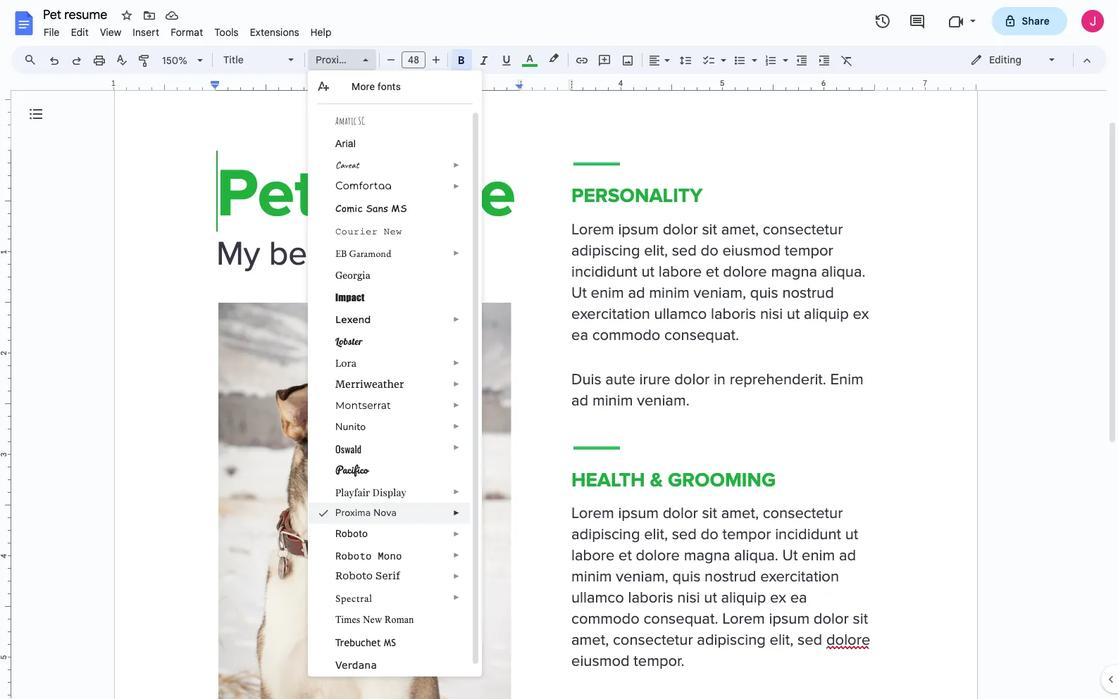 Task type: locate. For each thing, give the bounding box(es) containing it.
nova up more
[[356, 54, 379, 66]]

eb garamond
[[335, 247, 391, 260]]

roboto
[[335, 528, 368, 540], [335, 550, 372, 563], [335, 571, 373, 582]]

► for roboto serif
[[453, 573, 460, 581]]

new up trebuchet ms
[[363, 615, 382, 626]]

proxima down playfair
[[335, 507, 371, 519]]

2 roboto from the top
[[335, 550, 372, 563]]

fonts
[[377, 81, 401, 92]]

extensions menu item
[[244, 24, 305, 41]]

0 vertical spatial new
[[384, 226, 402, 237]]

serif
[[375, 571, 400, 582]]

mono
[[378, 550, 402, 563]]

►
[[453, 161, 460, 169], [453, 182, 460, 190], [453, 249, 460, 257], [453, 316, 460, 323], [453, 359, 460, 367], [453, 380, 460, 388], [453, 402, 460, 409], [453, 423, 460, 430], [453, 444, 460, 452], [453, 488, 460, 496], [453, 509, 460, 517], [453, 531, 460, 538], [453, 552, 460, 559], [453, 573, 460, 581], [453, 594, 460, 602]]

4 ► from the top
[[453, 316, 460, 323]]

15 ► from the top
[[453, 594, 460, 602]]

more
[[352, 81, 375, 92]]

Zoom text field
[[159, 51, 192, 70]]

times new roman
[[335, 615, 414, 626]]

new down sans
[[384, 226, 402, 237]]

► for caveat
[[453, 161, 460, 169]]

georgia
[[335, 270, 371, 281]]

0 horizontal spatial new
[[363, 615, 382, 626]]

1
[[111, 78, 116, 88]]

merriweather
[[335, 378, 404, 391]]

garamond
[[349, 247, 391, 260]]

0 vertical spatial nova
[[356, 54, 379, 66]]

menu bar
[[38, 18, 337, 42]]

12 ► from the top
[[453, 531, 460, 538]]

0 vertical spatial proxima nova
[[316, 54, 379, 66]]

mode and view toolbar
[[960, 46, 1098, 74]]

new
[[384, 226, 402, 237], [363, 615, 382, 626]]

3 roboto from the top
[[335, 571, 373, 582]]

times
[[335, 615, 360, 626]]

proxima inside pacifico menu
[[335, 507, 371, 519]]

menu bar containing file
[[38, 18, 337, 42]]

proxima inside option
[[316, 54, 353, 66]]

pacifico application
[[0, 0, 1118, 700]]

proxima
[[316, 54, 353, 66], [335, 507, 371, 519]]

courier new
[[335, 226, 402, 237]]

roboto up spectral
[[335, 571, 373, 582]]

file
[[44, 26, 60, 39]]

roboto up the roboto serif
[[335, 550, 372, 563]]

1 roboto from the top
[[335, 528, 368, 540]]

title
[[223, 54, 244, 66]]

ms right sans
[[391, 201, 407, 215]]

7 ► from the top
[[453, 402, 460, 409]]

courier
[[335, 226, 378, 237]]

ms
[[391, 201, 407, 215], [384, 638, 396, 649]]

9 ► from the top
[[453, 444, 460, 452]]

nunito
[[335, 421, 366, 434]]

more fonts
[[352, 81, 401, 92]]

proxima nova
[[316, 54, 379, 66], [335, 507, 397, 519]]

new for courier
[[384, 226, 402, 237]]

playfair
[[335, 486, 370, 500]]

Zoom field
[[156, 50, 209, 71]]

1 vertical spatial roboto
[[335, 550, 372, 563]]

insert
[[133, 26, 159, 39]]

view
[[100, 26, 121, 39]]

edit menu item
[[65, 24, 94, 41]]

13 ► from the top
[[453, 552, 460, 559]]

lora
[[335, 357, 357, 370]]

1 ► from the top
[[453, 161, 460, 169]]

comic
[[335, 201, 363, 215]]

► for spectral
[[453, 594, 460, 602]]

view menu item
[[94, 24, 127, 41]]

format
[[171, 26, 203, 39]]

Font size text field
[[402, 51, 425, 68]]

nova
[[356, 54, 379, 66], [374, 507, 397, 519]]

1 vertical spatial proxima nova
[[335, 507, 397, 519]]

proxima nova up more
[[316, 54, 379, 66]]

5 ► from the top
[[453, 359, 460, 367]]

0 vertical spatial roboto
[[335, 528, 368, 540]]

proxima nova down playfair display
[[335, 507, 397, 519]]

nova down display
[[374, 507, 397, 519]]

new for times
[[363, 615, 382, 626]]

caveat
[[335, 159, 359, 171]]

trebuchet
[[335, 638, 381, 649]]

2 ► from the top
[[453, 182, 460, 190]]

1 vertical spatial ms
[[384, 638, 396, 649]]

1 vertical spatial nova
[[374, 507, 397, 519]]

amatic sc
[[335, 115, 365, 127]]

eb
[[335, 247, 347, 260]]

3 ► from the top
[[453, 249, 460, 257]]

0 vertical spatial proxima
[[316, 54, 353, 66]]

1 vertical spatial proxima
[[335, 507, 371, 519]]

proxima nova inside pacifico menu
[[335, 507, 397, 519]]

8 ► from the top
[[453, 423, 460, 430]]

ms down roman
[[384, 638, 396, 649]]

6 ► from the top
[[453, 380, 460, 388]]

impact
[[335, 292, 365, 304]]

pacifico menu
[[308, 70, 482, 677]]

1 horizontal spatial new
[[384, 226, 402, 237]]

1 vertical spatial new
[[363, 615, 382, 626]]

roboto up the roboto mono
[[335, 528, 368, 540]]

14 ► from the top
[[453, 573, 460, 581]]

proxima down help
[[316, 54, 353, 66]]

extensions
[[250, 26, 299, 39]]

► for roboto
[[453, 531, 460, 538]]

display
[[373, 486, 406, 500]]

lexend
[[335, 314, 371, 326]]

2 vertical spatial roboto
[[335, 571, 373, 582]]

nova inside pacifico menu
[[374, 507, 397, 519]]



Task type: vqa. For each thing, say whether or not it's contained in the screenshot.
left S
no



Task type: describe. For each thing, give the bounding box(es) containing it.
file menu item
[[38, 24, 65, 41]]

menu bar banner
[[0, 0, 1118, 700]]

lobster
[[335, 335, 363, 348]]

► for montserrat
[[453, 402, 460, 409]]

amatic
[[335, 115, 356, 127]]

insert menu item
[[127, 24, 165, 41]]

share button
[[992, 7, 1067, 35]]

right margin image
[[871, 80, 976, 90]]

menu bar inside menu bar banner
[[38, 18, 337, 42]]

oswald
[[335, 442, 362, 457]]

Star checkbox
[[117, 6, 137, 25]]

11 ► from the top
[[453, 509, 460, 517]]

editing
[[989, 54, 1021, 66]]

line & paragraph spacing image
[[677, 50, 694, 70]]

tools menu item
[[209, 24, 244, 41]]

► for merriweather
[[453, 380, 460, 388]]

tools
[[214, 26, 239, 39]]

pacifico
[[335, 461, 368, 478]]

sc
[[358, 115, 365, 127]]

sans
[[366, 201, 388, 215]]

► for lexend
[[453, 316, 460, 323]]

share
[[1022, 15, 1050, 27]]

arial
[[335, 138, 356, 149]]

Menus field
[[18, 50, 49, 70]]

► for oswald
[[453, 444, 460, 452]]

main toolbar
[[42, 0, 858, 547]]

format menu item
[[165, 24, 209, 41]]

nova inside option
[[356, 54, 379, 66]]

proxima nova option
[[316, 50, 379, 70]]

roboto mono
[[335, 550, 402, 563]]

10 ► from the top
[[453, 488, 460, 496]]

left margin image
[[114, 80, 219, 90]]

help
[[311, 26, 332, 39]]

Rename text field
[[38, 6, 116, 23]]

proxima nova inside main toolbar
[[316, 54, 379, 66]]

verdana
[[335, 659, 377, 671]]

editing button
[[960, 49, 1067, 70]]

Font size field
[[402, 51, 431, 69]]

spectral
[[335, 592, 372, 607]]

montserrat
[[335, 399, 391, 412]]

0 vertical spatial ms
[[391, 201, 407, 215]]

► for nunito
[[453, 423, 460, 430]]

playfair display
[[335, 486, 406, 500]]

roboto for roboto serif
[[335, 571, 373, 582]]

roman
[[385, 615, 414, 626]]

text color image
[[522, 50, 538, 67]]

► for comfortaa
[[453, 182, 460, 190]]

comfortaa
[[335, 181, 392, 192]]

comic sans ms
[[335, 201, 407, 215]]

styles list. title selected. option
[[223, 50, 280, 70]]

roboto serif
[[335, 571, 400, 582]]

► for eb garamond
[[453, 249, 460, 257]]

roboto for roboto mono
[[335, 550, 372, 563]]

insert image image
[[620, 50, 636, 70]]

edit
[[71, 26, 89, 39]]

trebuchet ms
[[335, 638, 396, 649]]

highlight color image
[[546, 50, 562, 67]]

help menu item
[[305, 24, 337, 41]]

top margin image
[[0, 49, 11, 154]]



